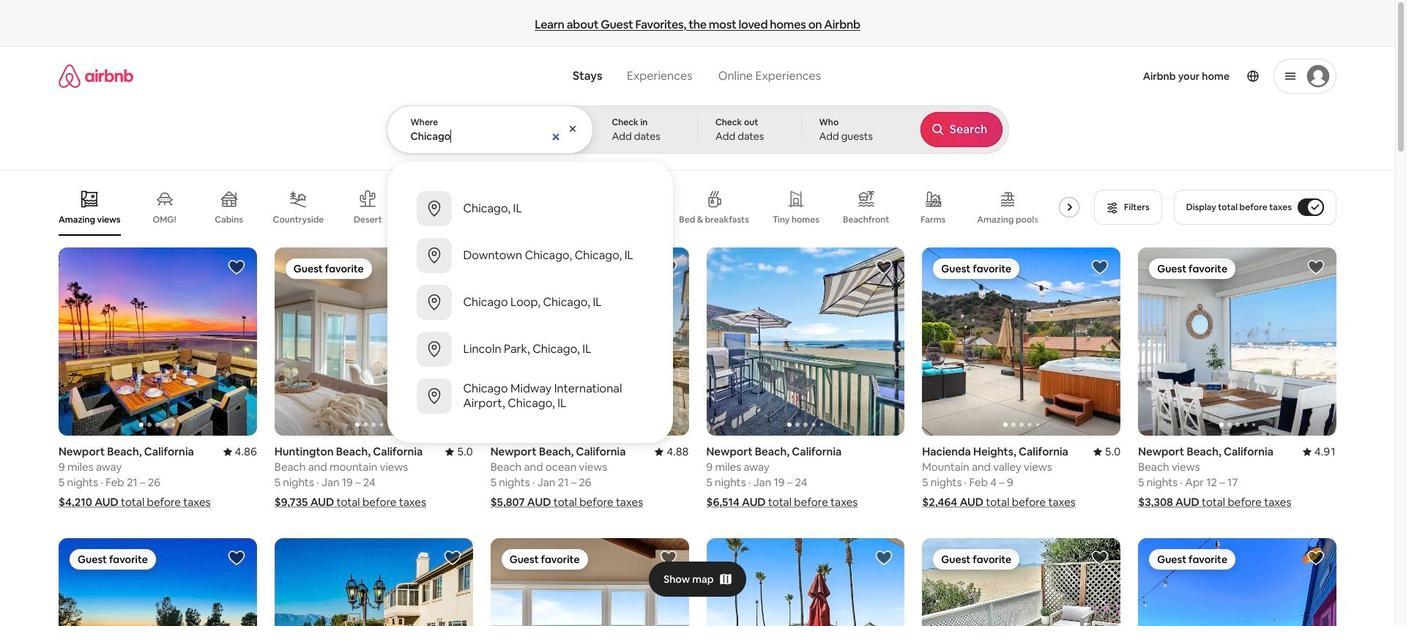 Task type: describe. For each thing, give the bounding box(es) containing it.
add to wishlist: newport beach, california image for 4.88 out of 5 average rating icon
[[659, 259, 677, 276]]

add to wishlist: corona, california image
[[444, 549, 461, 567]]

5.0 out of 5 average rating image
[[445, 445, 473, 459]]

4.91 out of 5 average rating image
[[1303, 445, 1336, 459]]

add to wishlist: newport beach, california image for "4.91 out of 5 average rating" icon
[[1307, 259, 1325, 276]]

add to wishlist: huntington beach, california image
[[444, 259, 461, 276]]

add to wishlist: trabuco canyon, california image
[[1307, 549, 1325, 567]]

5.0 out of 5 average rating image
[[1093, 445, 1121, 459]]

search suggestions list box
[[387, 174, 673, 431]]

add to wishlist: huntington beach, california image
[[659, 549, 677, 567]]

add to wishlist: hacienda heights, california image
[[1091, 259, 1109, 276]]

2 option from the top
[[387, 232, 673, 279]]

add to wishlist: long beach, california image
[[1091, 549, 1109, 567]]



Task type: locate. For each thing, give the bounding box(es) containing it.
add to wishlist: newport beach, california image
[[659, 259, 677, 276], [1307, 259, 1325, 276], [875, 549, 893, 567]]

1 add to wishlist: newport beach, california image from the left
[[228, 259, 245, 276]]

1 horizontal spatial add to wishlist: newport beach, california image
[[875, 259, 893, 276]]

add to wishlist: newport beach, california image
[[228, 259, 245, 276], [875, 259, 893, 276]]

3 option from the top
[[387, 279, 673, 326]]

add to wishlist: mission viejo, california image
[[228, 549, 245, 567]]

option
[[387, 185, 673, 232], [387, 232, 673, 279], [387, 279, 673, 326], [387, 326, 673, 373], [387, 373, 673, 420]]

2 add to wishlist: newport beach, california image from the left
[[875, 259, 893, 276]]

1 option from the top
[[387, 185, 673, 232]]

tab panel
[[386, 105, 1009, 443]]

Search destinations search field
[[410, 130, 570, 143]]

5 option from the top
[[387, 373, 673, 420]]

profile element
[[844, 47, 1337, 105]]

4 option from the top
[[387, 326, 673, 373]]

group
[[59, 179, 1103, 236], [59, 248, 257, 436], [274, 248, 473, 436], [490, 248, 689, 436], [706, 248, 905, 436], [922, 248, 1319, 436], [1138, 248, 1406, 436], [59, 538, 257, 626], [274, 538, 473, 626], [490, 538, 689, 626], [706, 538, 905, 626], [922, 538, 1121, 626], [1138, 538, 1336, 626]]

4.86 out of 5 average rating image
[[223, 445, 257, 459]]

what can we help you find? tab list
[[561, 60, 705, 92]]

1 horizontal spatial add to wishlist: newport beach, california image
[[875, 549, 893, 567]]

0 horizontal spatial add to wishlist: newport beach, california image
[[228, 259, 245, 276]]

4.88 out of 5 average rating image
[[655, 445, 689, 459]]

0 horizontal spatial add to wishlist: newport beach, california image
[[659, 259, 677, 276]]

None search field
[[386, 47, 1009, 443]]

2 horizontal spatial add to wishlist: newport beach, california image
[[1307, 259, 1325, 276]]



Task type: vqa. For each thing, say whether or not it's contained in the screenshot.
"times" inside Uvita, Osa , Costa Rica Viewed 2,177 times last week 5 nights · Dec 5 – 10 $4,780 total before taxes
no



